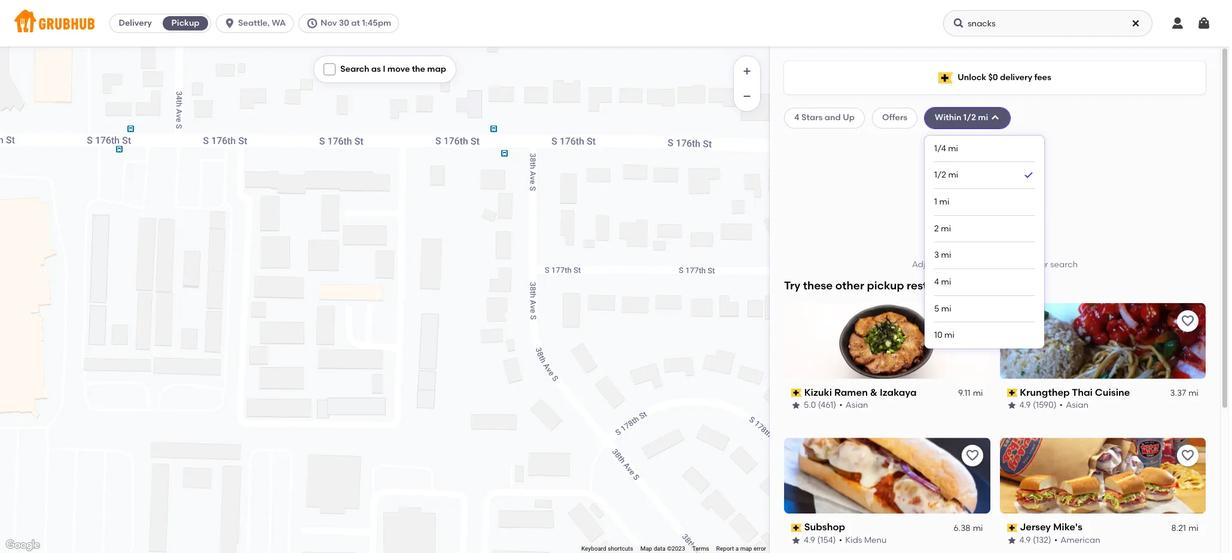 Task type: vqa. For each thing, say whether or not it's contained in the screenshot.


Task type: describe. For each thing, give the bounding box(es) containing it.
subscription pass image for subshop
[[791, 524, 802, 532]]

mi for 3 mi
[[941, 250, 951, 260]]

list box containing 1/4 mi
[[934, 136, 1035, 349]]

report a map error
[[716, 546, 766, 552]]

(1590)
[[1033, 400, 1057, 410]]

mi for 1/4 mi
[[948, 143, 958, 153]]

• asian for ramen
[[839, 400, 868, 410]]

krungthep
[[1020, 387, 1070, 398]]

• for jersey mike's
[[1054, 535, 1058, 546]]

&
[[870, 387, 878, 398]]

9.11 mi
[[958, 388, 983, 398]]

krungthep thai cuisine
[[1020, 387, 1130, 398]]

these
[[803, 279, 833, 293]]

4.9 for subshop
[[804, 535, 815, 546]]

1/4 mi
[[934, 143, 958, 153]]

check icon image
[[1023, 169, 1035, 181]]

subscription pass image for kizuki ramen & izakaya
[[791, 389, 802, 397]]

offers
[[882, 113, 907, 123]]

jersey
[[1020, 522, 1051, 533]]

mi for 10 mi
[[945, 330, 955, 340]]

4.9 for jersey mike's
[[1020, 535, 1031, 546]]

subscription pass image for jersey mike's
[[1007, 524, 1018, 532]]

terms link
[[692, 546, 709, 552]]

• american
[[1054, 535, 1101, 546]]

kizuki ramen & izakaya
[[804, 387, 917, 398]]

star icon image for kizuki ramen & izakaya
[[791, 401, 801, 411]]

at
[[351, 18, 360, 28]]

• for subshop
[[839, 535, 842, 546]]

5
[[934, 304, 939, 314]]

2 horizontal spatial svg image
[[1131, 19, 1141, 28]]

• kids menu
[[839, 535, 887, 546]]

10 mi
[[934, 330, 955, 340]]

main navigation navigation
[[0, 0, 1229, 47]]

or
[[983, 260, 992, 270]]

pickup button
[[160, 14, 211, 33]]

1
[[934, 197, 937, 207]]

1/2 mi
[[934, 170, 958, 180]]

map data ©2023
[[640, 546, 685, 552]]

ramen
[[834, 387, 868, 398]]

pickup
[[171, 18, 200, 28]]

save this restaurant button for mike's
[[1177, 445, 1199, 467]]

4.9 (1590)
[[1020, 400, 1057, 410]]

nov 30 at 1:45pm button
[[298, 14, 404, 33]]

seattle, wa
[[238, 18, 286, 28]]

search
[[340, 64, 369, 74]]

terms
[[692, 546, 709, 552]]

nearby
[[972, 279, 1010, 293]]

3.37
[[1170, 388, 1186, 398]]

mi for 1 mi
[[939, 197, 949, 207]]

2 your from the left
[[1031, 260, 1048, 270]]

american
[[1061, 535, 1101, 546]]

unlock $0 delivery fees
[[958, 72, 1051, 82]]

star icon image for jersey mike's
[[1007, 536, 1017, 546]]

asian for thai
[[1066, 400, 1089, 410]]

$0
[[988, 72, 998, 82]]

6.38
[[954, 523, 971, 533]]

map
[[640, 546, 652, 552]]

unlock
[[958, 72, 986, 82]]

seattle, wa button
[[216, 14, 298, 33]]

9.11
[[958, 388, 971, 398]]

map region
[[0, 0, 821, 553]]

1 your from the left
[[940, 260, 957, 270]]

svg image inside nov 30 at 1:45pm button
[[306, 17, 318, 29]]

within
[[935, 113, 962, 123]]

5.0
[[804, 400, 816, 410]]

4 stars and up
[[794, 113, 855, 123]]

1/2 mi option
[[934, 162, 1035, 189]]

4.9 (154)
[[804, 535, 836, 546]]

kizuki
[[804, 387, 832, 398]]

pickup
[[867, 279, 904, 293]]

filters
[[959, 260, 981, 270]]

menu
[[864, 535, 887, 546]]

8.21 mi
[[1172, 523, 1199, 533]]

4 mi
[[934, 277, 951, 287]]

delivery
[[1000, 72, 1032, 82]]

nov
[[321, 18, 337, 28]]

try
[[784, 279, 801, 293]]

mi for 2 mi
[[941, 224, 951, 234]]

wa
[[272, 18, 286, 28]]

svg image for search as i move the map
[[326, 66, 333, 73]]

3
[[934, 250, 939, 260]]

4 for 4 stars and up
[[794, 113, 800, 123]]

restaurants
[[907, 279, 969, 293]]

i
[[383, 64, 385, 74]]

2
[[934, 224, 939, 234]]

within 1/2 mi
[[935, 113, 988, 123]]

google image
[[3, 538, 42, 553]]

mike's
[[1053, 522, 1083, 533]]

5.0 (461)
[[804, 400, 836, 410]]

mi for 1/2 mi
[[948, 170, 958, 180]]

report
[[716, 546, 734, 552]]

shortcuts
[[608, 546, 633, 552]]

©2023
[[667, 546, 685, 552]]



Task type: locate. For each thing, give the bounding box(es) containing it.
4 for 4 mi
[[934, 277, 939, 287]]

mi right 1/4
[[948, 143, 958, 153]]

mi right within
[[978, 113, 988, 123]]

• asian for thai
[[1060, 400, 1089, 410]]

keyboard
[[581, 546, 606, 552]]

your
[[940, 260, 957, 270], [1031, 260, 1048, 270]]

mi right 6.38
[[973, 523, 983, 533]]

• for krungthep thai cuisine
[[1060, 400, 1063, 410]]

•
[[839, 400, 843, 410], [1060, 400, 1063, 410], [839, 535, 842, 546], [1054, 535, 1058, 546]]

3 mi
[[934, 250, 951, 260]]

2 mi
[[934, 224, 951, 234]]

• asian down krungthep thai cuisine
[[1060, 400, 1089, 410]]

0 horizontal spatial map
[[427, 64, 446, 74]]

4.9 for krungthep thai cuisine
[[1020, 400, 1031, 410]]

keyboard shortcuts
[[581, 546, 633, 552]]

(154)
[[817, 535, 836, 546]]

subscription pass image for krungthep thai cuisine
[[1007, 389, 1018, 397]]

mi for 4 mi
[[941, 277, 951, 287]]

4
[[794, 113, 800, 123], [934, 277, 939, 287]]

star icon image
[[791, 401, 801, 411], [1007, 401, 1017, 411], [791, 536, 801, 546], [1007, 536, 1017, 546]]

move
[[387, 64, 410, 74]]

seattle,
[[238, 18, 270, 28]]

data
[[654, 546, 666, 552]]

kizuki ramen & izakaya logo image
[[784, 303, 990, 379]]

(461)
[[818, 400, 836, 410]]

mi right 3.37
[[1189, 388, 1199, 398]]

• right (1590)
[[1060, 400, 1063, 410]]

save this restaurant image
[[965, 314, 979, 328], [965, 449, 979, 463], [1181, 449, 1195, 463]]

5 mi
[[934, 304, 951, 314]]

mi right the 1
[[939, 197, 949, 207]]

mi right 5
[[941, 304, 951, 314]]

1 vertical spatial map
[[740, 546, 752, 552]]

save this restaurant button for thai
[[1177, 310, 1199, 332]]

1 horizontal spatial • asian
[[1060, 400, 1089, 410]]

1 • asian from the left
[[839, 400, 868, 410]]

0 vertical spatial 4
[[794, 113, 800, 123]]

delivery
[[119, 18, 152, 28]]

10
[[934, 330, 943, 340]]

keyboard shortcuts button
[[581, 545, 633, 553]]

1 horizontal spatial your
[[1031, 260, 1048, 270]]

map right the
[[427, 64, 446, 74]]

1 horizontal spatial 1/2
[[964, 113, 976, 123]]

mi right 2
[[941, 224, 951, 234]]

star icon image for krungthep thai cuisine
[[1007, 401, 1017, 411]]

search
[[1050, 260, 1078, 270]]

0 vertical spatial map
[[427, 64, 446, 74]]

• down jersey mike's
[[1054, 535, 1058, 546]]

1/4
[[934, 143, 946, 153]]

save this restaurant image
[[1181, 314, 1195, 328]]

krungthep thai cuisine logo image
[[1000, 303, 1206, 379]]

2 • asian from the left
[[1060, 400, 1089, 410]]

• for kizuki ramen & izakaya
[[839, 400, 843, 410]]

mi inside option
[[948, 170, 958, 180]]

subscription pass image left jersey
[[1007, 524, 1018, 532]]

map
[[427, 64, 446, 74], [740, 546, 752, 552]]

• asian
[[839, 400, 868, 410], [1060, 400, 1089, 410]]

mi for 6.38 mi
[[973, 523, 983, 533]]

1:45pm
[[362, 18, 391, 28]]

8.21
[[1172, 523, 1186, 533]]

4.9 (132)
[[1020, 535, 1051, 546]]

save this restaurant image for ramen
[[965, 314, 979, 328]]

1/2 inside option
[[934, 170, 946, 180]]

svg image
[[224, 17, 236, 29], [1131, 19, 1141, 28], [326, 66, 333, 73]]

Search for food, convenience, alcohol... search field
[[943, 10, 1153, 36]]

plus icon image
[[741, 65, 753, 77]]

• asian down 'ramen'
[[839, 400, 868, 410]]

4 left stars
[[794, 113, 800, 123]]

mi up '5 mi'
[[941, 277, 951, 287]]

subscription pass image
[[791, 389, 802, 397], [1007, 389, 1018, 397], [791, 524, 802, 532], [1007, 524, 1018, 532]]

cuisine
[[1095, 387, 1130, 398]]

star icon image for subshop
[[791, 536, 801, 546]]

0 horizontal spatial asian
[[846, 400, 868, 410]]

your left the search
[[1031, 260, 1048, 270]]

mi for 9.11 mi
[[973, 388, 983, 398]]

• right (461)
[[839, 400, 843, 410]]

delivery button
[[110, 14, 160, 33]]

jersey mike's
[[1020, 522, 1083, 533]]

a
[[736, 546, 739, 552]]

mi right 3
[[941, 250, 951, 260]]

try these other pickup restaurants nearby
[[784, 279, 1010, 293]]

save this restaurant image for mike's
[[1181, 449, 1195, 463]]

izakaya
[[880, 387, 917, 398]]

1/2
[[964, 113, 976, 123], [934, 170, 946, 180]]

svg image inside seattle, wa button
[[224, 17, 236, 29]]

4 inside list box
[[934, 277, 939, 287]]

star icon image left 4.9 (154)
[[791, 536, 801, 546]]

1 horizontal spatial svg image
[[326, 66, 333, 73]]

0 horizontal spatial 4
[[794, 113, 800, 123]]

other
[[836, 279, 864, 293]]

0 vertical spatial 1/2
[[964, 113, 976, 123]]

nov 30 at 1:45pm
[[321, 18, 391, 28]]

subshop
[[804, 522, 845, 533]]

1 vertical spatial 1/2
[[934, 170, 946, 180]]

mi
[[978, 113, 988, 123], [948, 143, 958, 153], [948, 170, 958, 180], [939, 197, 949, 207], [941, 224, 951, 234], [941, 250, 951, 260], [941, 277, 951, 287], [941, 304, 951, 314], [945, 330, 955, 340], [973, 388, 983, 398], [1189, 388, 1199, 398], [973, 523, 983, 533], [1189, 523, 1199, 533]]

subshop logo image
[[784, 438, 990, 514]]

list box
[[934, 136, 1035, 349]]

thai
[[1072, 387, 1093, 398]]

1/2 down 1/4
[[934, 170, 946, 180]]

stars
[[802, 113, 823, 123]]

asian down kizuki ramen & izakaya
[[846, 400, 868, 410]]

mi right "10"
[[945, 330, 955, 340]]

3.37 mi
[[1170, 388, 1199, 398]]

asian for ramen
[[846, 400, 868, 410]]

adjust
[[912, 260, 938, 270]]

your right 3
[[940, 260, 957, 270]]

up
[[843, 113, 855, 123]]

and
[[825, 113, 841, 123]]

0 horizontal spatial 1/2
[[934, 170, 946, 180]]

0 horizontal spatial • asian
[[839, 400, 868, 410]]

0 horizontal spatial your
[[940, 260, 957, 270]]

map right a
[[740, 546, 752, 552]]

jersey mike's logo image
[[1000, 438, 1206, 514]]

as
[[371, 64, 381, 74]]

30
[[339, 18, 349, 28]]

search as i move the map
[[340, 64, 446, 74]]

1/2 right within
[[964, 113, 976, 123]]

1 horizontal spatial 4
[[934, 277, 939, 287]]

save this restaurant button
[[962, 310, 983, 332], [1177, 310, 1199, 332], [962, 445, 983, 467], [1177, 445, 1199, 467]]

(132)
[[1033, 535, 1051, 546]]

1 asian from the left
[[846, 400, 868, 410]]

subscription pass image left "krungthep"
[[1007, 389, 1018, 397]]

4.9 left (154) at the right bottom of page
[[804, 535, 815, 546]]

subscription pass image left subshop
[[791, 524, 802, 532]]

star icon image left 4.9 (132)
[[1007, 536, 1017, 546]]

4.9 left (1590)
[[1020, 400, 1031, 410]]

• left kids
[[839, 535, 842, 546]]

asian
[[846, 400, 868, 410], [1066, 400, 1089, 410]]

1 vertical spatial 4
[[934, 277, 939, 287]]

minus icon image
[[741, 90, 753, 102]]

mi down the 1/4 mi
[[948, 170, 958, 180]]

mi for 8.21 mi
[[1189, 523, 1199, 533]]

report a map error link
[[716, 546, 766, 552]]

mi right 9.11
[[973, 388, 983, 398]]

fees
[[1034, 72, 1051, 82]]

broaden
[[994, 260, 1029, 270]]

4.9 down jersey
[[1020, 535, 1031, 546]]

svg image
[[1171, 16, 1185, 31], [1197, 16, 1211, 31], [306, 17, 318, 29], [953, 17, 965, 29], [991, 113, 1000, 123]]

grubhub plus flag logo image
[[939, 72, 953, 83]]

0 horizontal spatial svg image
[[224, 17, 236, 29]]

1 mi
[[934, 197, 949, 207]]

1 horizontal spatial map
[[740, 546, 752, 552]]

the
[[412, 64, 425, 74]]

kids
[[845, 535, 862, 546]]

svg image for seattle, wa
[[224, 17, 236, 29]]

star icon image left the 5.0
[[791, 401, 801, 411]]

asian down krungthep thai cuisine
[[1066, 400, 1089, 410]]

1 horizontal spatial asian
[[1066, 400, 1089, 410]]

4 down adjust
[[934, 277, 939, 287]]

mi for 3.37 mi
[[1189, 388, 1199, 398]]

save this restaurant button for ramen
[[962, 310, 983, 332]]

mi for 5 mi
[[941, 304, 951, 314]]

subscription pass image left kizuki
[[791, 389, 802, 397]]

adjust your filters or broaden your search
[[912, 260, 1078, 270]]

mi right 8.21
[[1189, 523, 1199, 533]]

6.38 mi
[[954, 523, 983, 533]]

2 asian from the left
[[1066, 400, 1089, 410]]

star icon image left 4.9 (1590)
[[1007, 401, 1017, 411]]



